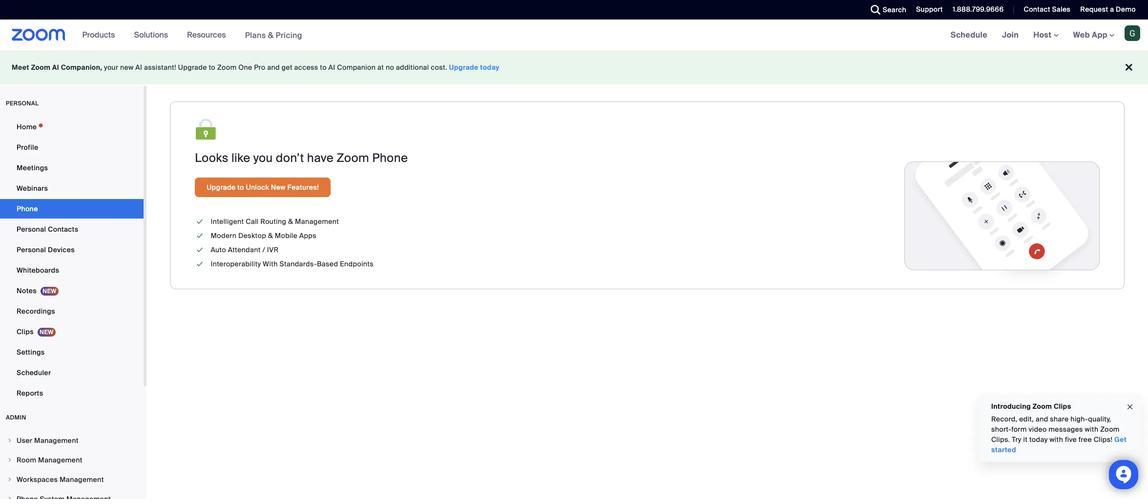 Task type: describe. For each thing, give the bounding box(es) containing it.
meet
[[12, 63, 29, 72]]

sales
[[1053, 5, 1071, 14]]

modern desktop & mobile apps
[[211, 232, 317, 240]]

1 horizontal spatial phone
[[372, 151, 408, 166]]

meetings navigation
[[944, 20, 1149, 51]]

short-
[[992, 426, 1012, 434]]

companion
[[337, 63, 376, 72]]

products button
[[82, 20, 119, 51]]

right image inside workspaces management menu item
[[7, 477, 13, 483]]

get
[[282, 63, 293, 72]]

personal devices link
[[0, 240, 144, 260]]

scheduler
[[17, 369, 51, 378]]

upgrade down product information navigation
[[178, 63, 207, 72]]

room management
[[17, 456, 82, 465]]

room
[[17, 456, 36, 465]]

plans
[[245, 30, 266, 40]]

started
[[992, 446, 1017, 455]]

upgrade inside button
[[207, 183, 236, 192]]

features!
[[288, 183, 319, 192]]

cost.
[[431, 63, 448, 72]]

resources
[[187, 30, 226, 40]]

workspaces
[[17, 476, 58, 485]]

whiteboards link
[[0, 261, 144, 280]]

notes link
[[0, 281, 144, 301]]

today inside record, edit, and share high-quality, short-form video messages with zoom clips. try it today with five free clips!
[[1030, 436, 1048, 445]]

join link
[[995, 20, 1027, 51]]

solutions
[[134, 30, 168, 40]]

scheduler link
[[0, 364, 144, 383]]

phone link
[[0, 199, 144, 219]]

web app
[[1074, 30, 1108, 40]]

2 right image from the top
[[7, 497, 13, 500]]

1 vertical spatial with
[[1050, 436, 1064, 445]]

auto
[[211, 246, 226, 255]]

personal devices
[[17, 246, 75, 255]]

1 vertical spatial &
[[288, 217, 293, 226]]

3 ai from the left
[[329, 63, 335, 72]]

zoom up edit,
[[1033, 403, 1053, 411]]

personal for personal devices
[[17, 246, 46, 255]]

meet zoom ai companion, footer
[[0, 51, 1149, 85]]

user
[[17, 437, 32, 446]]

solutions button
[[134, 20, 173, 51]]

high-
[[1071, 415, 1089, 424]]

checked image for modern
[[195, 231, 205, 241]]

management for user management
[[34, 437, 79, 446]]

zoom right meet
[[31, 63, 50, 72]]

management for workspaces management
[[60, 476, 104, 485]]

profile link
[[0, 138, 144, 157]]

right image for user management
[[7, 438, 13, 444]]

phone inside phone link
[[17, 205, 38, 214]]

close image
[[1127, 402, 1135, 413]]

request
[[1081, 5, 1109, 14]]

webinars
[[17, 184, 48, 193]]

record,
[[992, 415, 1018, 424]]

app
[[1093, 30, 1108, 40]]

get
[[1115, 436, 1127, 445]]

you
[[253, 151, 273, 166]]

management up 'apps'
[[295, 217, 339, 226]]

contact
[[1024, 5, 1051, 14]]

schedule link
[[944, 20, 995, 51]]

& inside product information navigation
[[268, 30, 274, 40]]

apps
[[299, 232, 317, 240]]

admin
[[6, 414, 26, 422]]

clips link
[[0, 323, 144, 342]]

products
[[82, 30, 115, 40]]

a
[[1111, 5, 1115, 14]]

pricing
[[276, 30, 302, 40]]

right image for room management
[[7, 458, 13, 464]]

additional
[[396, 63, 429, 72]]

upgrade right cost.
[[449, 63, 479, 72]]

request a demo
[[1081, 5, 1137, 14]]

clips inside personal menu menu
[[17, 328, 34, 337]]

standards-
[[280, 260, 317, 269]]

clips!
[[1094, 436, 1113, 445]]

have
[[307, 151, 334, 166]]

1.888.799.9666
[[953, 5, 1004, 14]]

settings link
[[0, 343, 144, 363]]

intelligent call routing & management
[[211, 217, 339, 226]]

zoom right have
[[337, 151, 369, 166]]

desktop
[[239, 232, 266, 240]]

new
[[271, 183, 286, 192]]

zoom left "one"
[[217, 63, 237, 72]]

user management
[[17, 437, 79, 446]]

it
[[1024, 436, 1028, 445]]

assistant!
[[144, 63, 176, 72]]

and inside record, edit, and share high-quality, short-form video messages with zoom clips. try it today with five free clips!
[[1036, 415, 1049, 424]]

webinars link
[[0, 179, 144, 198]]

recordings
[[17, 307, 55, 316]]

looks
[[195, 151, 229, 166]]

0 horizontal spatial to
[[209, 63, 216, 72]]



Task type: vqa. For each thing, say whether or not it's contained in the screenshot.
'Recordings' link
yes



Task type: locate. For each thing, give the bounding box(es) containing it.
1 horizontal spatial today
[[1030, 436, 1048, 445]]

0 vertical spatial right image
[[7, 477, 13, 483]]

to down 'resources' dropdown button
[[209, 63, 216, 72]]

to right access
[[320, 63, 327, 72]]

video
[[1029, 426, 1047, 434]]

and inside the meet zoom ai companion, footer
[[267, 63, 280, 72]]

routing
[[261, 217, 287, 226]]

quality,
[[1089, 415, 1112, 424]]

reports link
[[0, 384, 144, 404]]

contacts
[[48, 225, 78, 234]]

1 horizontal spatial to
[[238, 183, 244, 192]]

meet zoom ai companion, your new ai assistant! upgrade to zoom one pro and get access to ai companion at no additional cost. upgrade today
[[12, 63, 500, 72]]

0 vertical spatial right image
[[7, 438, 13, 444]]

pro
[[254, 63, 266, 72]]

edit,
[[1020, 415, 1035, 424]]

search
[[883, 5, 907, 14]]

clips up share
[[1054, 403, 1072, 411]]

mobile
[[275, 232, 298, 240]]

0 vertical spatial &
[[268, 30, 274, 40]]

intelligent
[[211, 217, 244, 226]]

2 personal from the top
[[17, 246, 46, 255]]

personal menu menu
[[0, 117, 144, 405]]

right image
[[7, 477, 13, 483], [7, 497, 13, 500]]

0 vertical spatial clips
[[17, 328, 34, 337]]

checked image for interoperability
[[195, 259, 205, 270]]

free
[[1079, 436, 1093, 445]]

ai left companion
[[329, 63, 335, 72]]

0 vertical spatial and
[[267, 63, 280, 72]]

web
[[1074, 30, 1091, 40]]

search button
[[864, 0, 909, 20]]

meetings link
[[0, 158, 144, 178]]

0 horizontal spatial today
[[481, 63, 500, 72]]

1.888.799.9666 button
[[946, 0, 1007, 20], [953, 5, 1004, 14]]

1 horizontal spatial ai
[[136, 63, 142, 72]]

like
[[232, 151, 250, 166]]

call
[[246, 217, 259, 226]]

companion,
[[61, 63, 102, 72]]

endpoints
[[340, 260, 374, 269]]

access
[[294, 63, 318, 72]]

with up "free"
[[1086, 426, 1099, 434]]

0 vertical spatial personal
[[17, 225, 46, 234]]

menu item
[[0, 491, 144, 500]]

personal for personal contacts
[[17, 225, 46, 234]]

get started
[[992, 436, 1127, 455]]

interoperability
[[211, 260, 261, 269]]

right image left room
[[7, 458, 13, 464]]

1 vertical spatial today
[[1030, 436, 1048, 445]]

devices
[[48, 246, 75, 255]]

checked image
[[195, 231, 205, 241], [195, 245, 205, 256], [195, 259, 205, 270]]

checked image down checked image at the left top of page
[[195, 231, 205, 241]]

clips.
[[992, 436, 1011, 445]]

2 vertical spatial &
[[268, 232, 273, 240]]

with down messages
[[1050, 436, 1064, 445]]

ivr
[[267, 246, 279, 255]]

2 right image from the top
[[7, 458, 13, 464]]

0 horizontal spatial with
[[1050, 436, 1064, 445]]

unlock
[[246, 183, 269, 192]]

personal contacts
[[17, 225, 78, 234]]

1 horizontal spatial with
[[1086, 426, 1099, 434]]

room management menu item
[[0, 452, 144, 470]]

1 right image from the top
[[7, 438, 13, 444]]

1 right image from the top
[[7, 477, 13, 483]]

management up room management on the left of page
[[34, 437, 79, 446]]

settings
[[17, 348, 45, 357]]

contact sales link
[[1017, 0, 1074, 20], [1024, 5, 1071, 14]]

request a demo link
[[1074, 0, 1149, 20], [1081, 5, 1137, 14]]

introducing
[[992, 403, 1032, 411]]

2 ai from the left
[[136, 63, 142, 72]]

banner
[[0, 20, 1149, 51]]

personal up 'personal devices'
[[17, 225, 46, 234]]

management down room management menu item
[[60, 476, 104, 485]]

0 horizontal spatial phone
[[17, 205, 38, 214]]

ai right new
[[136, 63, 142, 72]]

management
[[295, 217, 339, 226], [34, 437, 79, 446], [38, 456, 82, 465], [60, 476, 104, 485]]

host button
[[1034, 30, 1059, 40]]

2 horizontal spatial to
[[320, 63, 327, 72]]

0 vertical spatial with
[[1086, 426, 1099, 434]]

to inside upgrade to unlock new features! button
[[238, 183, 244, 192]]

1 horizontal spatial and
[[1036, 415, 1049, 424]]

zoom
[[31, 63, 50, 72], [217, 63, 237, 72], [337, 151, 369, 166], [1033, 403, 1053, 411], [1101, 426, 1120, 434]]

right image inside user management menu item
[[7, 438, 13, 444]]

upgrade to unlock new features!
[[207, 183, 319, 192]]

share
[[1051, 415, 1069, 424]]

zoom logo image
[[12, 29, 65, 41]]

workspaces management menu item
[[0, 471, 144, 490]]

2 vertical spatial checked image
[[195, 259, 205, 270]]

today
[[481, 63, 500, 72], [1030, 436, 1048, 445]]

management for room management
[[38, 456, 82, 465]]

2 horizontal spatial ai
[[329, 63, 335, 72]]

plans & pricing
[[245, 30, 302, 40]]

0 vertical spatial phone
[[372, 151, 408, 166]]

banner containing products
[[0, 20, 1149, 51]]

to left 'unlock'
[[238, 183, 244, 192]]

product information navigation
[[75, 20, 310, 51]]

1 checked image from the top
[[195, 231, 205, 241]]

five
[[1066, 436, 1078, 445]]

checked image
[[195, 217, 205, 227]]

attendant
[[228, 246, 261, 255]]

record, edit, and share high-quality, short-form video messages with zoom clips. try it today with five free clips!
[[992, 415, 1120, 445]]

& up mobile
[[288, 217, 293, 226]]

your
[[104, 63, 118, 72]]

clips up settings at the bottom left
[[17, 328, 34, 337]]

and left get
[[267, 63, 280, 72]]

user management menu item
[[0, 432, 144, 451]]

right image left user
[[7, 438, 13, 444]]

personal
[[6, 100, 39, 108]]

personal up whiteboards at the left bottom
[[17, 246, 46, 255]]

upgrade to unlock new features! button
[[195, 178, 331, 197]]

2 checked image from the top
[[195, 245, 205, 256]]

0 horizontal spatial and
[[267, 63, 280, 72]]

right image
[[7, 438, 13, 444], [7, 458, 13, 464]]

1 vertical spatial right image
[[7, 497, 13, 500]]

checked image for auto
[[195, 245, 205, 256]]

at
[[378, 63, 384, 72]]

web app button
[[1074, 30, 1115, 40]]

0 horizontal spatial clips
[[17, 328, 34, 337]]

get started link
[[992, 436, 1127, 455]]

notes
[[17, 287, 37, 296]]

1 ai from the left
[[52, 63, 59, 72]]

and
[[267, 63, 280, 72], [1036, 415, 1049, 424]]

1 vertical spatial clips
[[1054, 403, 1072, 411]]

don't
[[276, 151, 304, 166]]

& up ivr
[[268, 232, 273, 240]]

today inside the meet zoom ai companion, footer
[[481, 63, 500, 72]]

meetings
[[17, 164, 48, 172]]

1 vertical spatial right image
[[7, 458, 13, 464]]

clips
[[17, 328, 34, 337], [1054, 403, 1072, 411]]

whiteboards
[[17, 266, 59, 275]]

host
[[1034, 30, 1054, 40]]

workspaces management
[[17, 476, 104, 485]]

recordings link
[[0, 302, 144, 322]]

0 vertical spatial today
[[481, 63, 500, 72]]

1 vertical spatial personal
[[17, 246, 46, 255]]

zoom inside record, edit, and share high-quality, short-form video messages with zoom clips. try it today with five free clips!
[[1101, 426, 1120, 434]]

ai
[[52, 63, 59, 72], [136, 63, 142, 72], [329, 63, 335, 72]]

1 vertical spatial phone
[[17, 205, 38, 214]]

1 vertical spatial checked image
[[195, 245, 205, 256]]

upgrade down the looks on the top of page
[[207, 183, 236, 192]]

1 personal from the top
[[17, 225, 46, 234]]

contact sales
[[1024, 5, 1071, 14]]

checked image left interoperability
[[195, 259, 205, 270]]

modern
[[211, 232, 237, 240]]

1 horizontal spatial clips
[[1054, 403, 1072, 411]]

new
[[120, 63, 134, 72]]

management up workspaces management at the bottom of page
[[38, 456, 82, 465]]

personal contacts link
[[0, 220, 144, 239]]

messages
[[1049, 426, 1084, 434]]

&
[[268, 30, 274, 40], [288, 217, 293, 226], [268, 232, 273, 240]]

zoom up clips!
[[1101, 426, 1120, 434]]

schedule
[[951, 30, 988, 40]]

0 vertical spatial checked image
[[195, 231, 205, 241]]

introducing zoom clips
[[992, 403, 1072, 411]]

& right plans
[[268, 30, 274, 40]]

profile picture image
[[1125, 25, 1141, 41]]

ai left companion,
[[52, 63, 59, 72]]

3 checked image from the top
[[195, 259, 205, 270]]

1 vertical spatial and
[[1036, 415, 1049, 424]]

and up video
[[1036, 415, 1049, 424]]

checked image left auto
[[195, 245, 205, 256]]

one
[[239, 63, 252, 72]]

no
[[386, 63, 394, 72]]

interoperability with standards-based endpoints
[[211, 260, 374, 269]]

profile
[[17, 143, 38, 152]]

right image inside room management menu item
[[7, 458, 13, 464]]

0 horizontal spatial ai
[[52, 63, 59, 72]]

auto attendant / ivr
[[211, 246, 279, 255]]

admin menu menu
[[0, 432, 144, 500]]

form
[[1012, 426, 1028, 434]]



